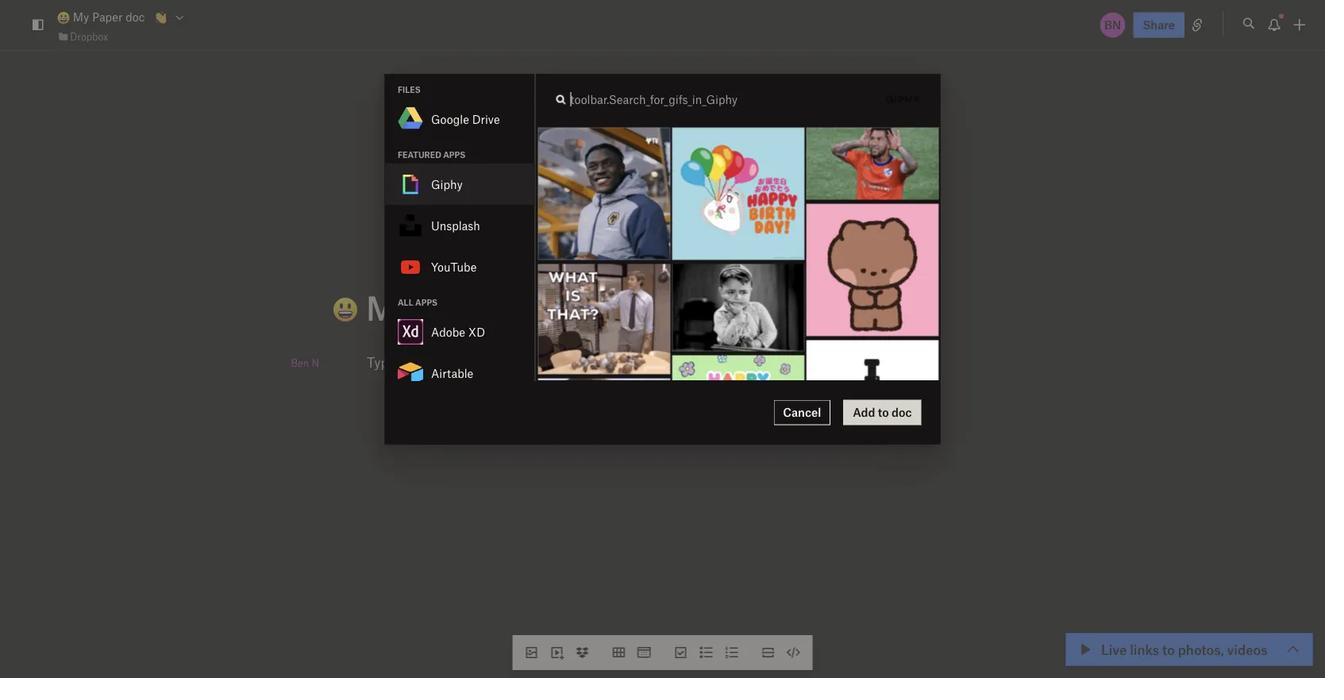 Task type: vqa. For each thing, say whether or not it's contained in the screenshot.
Live
yes



Task type: locate. For each thing, give the bounding box(es) containing it.
doc right grinning face with big eyes icon
[[126, 10, 145, 24]]

1 vertical spatial to
[[1163, 641, 1175, 658]]

giphy button
[[385, 163, 535, 204]]

unsplash
[[431, 218, 480, 232]]

my paper doc up the dropbox
[[70, 10, 145, 24]]

grinning face with big eyes image
[[57, 11, 70, 24]]

0 horizontal spatial my paper doc
[[70, 10, 145, 24]]

0 vertical spatial apps
[[443, 149, 465, 159]]

1 horizontal spatial paper
[[422, 287, 511, 327]]

apps right all
[[415, 297, 437, 307]]

apps for adobe xd
[[415, 297, 437, 307]]

1 vertical spatial doc
[[519, 287, 576, 327]]

0 horizontal spatial doc
[[126, 10, 145, 24]]

to for something
[[467, 354, 478, 370]]

my paper doc link
[[57, 8, 145, 26]]

1 horizontal spatial my
[[366, 287, 414, 327]]

0 horizontal spatial to
[[467, 354, 478, 370]]

my
[[73, 10, 89, 24], [366, 287, 414, 327]]

photos,
[[1178, 641, 1224, 658]]

to
[[467, 354, 478, 370], [1163, 641, 1175, 658]]

dropbox
[[70, 30, 108, 42]]

0 horizontal spatial apps
[[415, 297, 437, 307]]

live links to photos, videos button
[[1067, 634, 1313, 666]]

1 horizontal spatial to
[[1163, 641, 1175, 658]]

1 horizontal spatial apps
[[443, 149, 465, 159]]

0 horizontal spatial paper
[[92, 10, 123, 24]]

my paper doc inside my paper doc link
[[70, 10, 145, 24]]

paper down youtube button at the left of page
[[422, 287, 511, 327]]

search image
[[551, 90, 570, 109]]

links
[[1130, 641, 1160, 658]]

doc up started
[[519, 287, 576, 327]]

google drive
[[431, 112, 500, 126]]

live
[[1102, 641, 1127, 658]]

all
[[397, 297, 413, 307]]

all apps element
[[385, 311, 535, 678]]

paper up the dropbox
[[92, 10, 123, 24]]

0 vertical spatial to
[[467, 354, 478, 370]]

live links to photos, videos
[[1102, 641, 1268, 658]]

1 vertical spatial my
[[366, 287, 414, 327]]

get
[[482, 354, 501, 370]]

files
[[397, 84, 420, 94]]

0 vertical spatial my paper doc
[[70, 10, 145, 24]]

cancel
[[783, 405, 821, 419]]

adobe xd button
[[385, 311, 535, 352]]

apps
[[443, 149, 465, 159], [415, 297, 437, 307]]

2
[[1163, 646, 1170, 660]]

type
[[367, 354, 396, 370]]

adobe xd
[[431, 325, 485, 338]]

bn button
[[1099, 11, 1127, 39]]

bn
[[1105, 18, 1122, 32]]

paper
[[92, 10, 123, 24], [422, 287, 511, 327]]

to inside popup button
[[1163, 641, 1175, 658]]

0 horizontal spatial my
[[73, 10, 89, 24]]

1 vertical spatial paper
[[422, 287, 511, 327]]

to left get
[[467, 354, 478, 370]]

heading
[[299, 287, 959, 329]]

my up type
[[366, 287, 414, 327]]

updated
[[1115, 646, 1160, 660]]

youtube button
[[385, 246, 535, 287]]

0 vertical spatial paper
[[92, 10, 123, 24]]

1 vertical spatial apps
[[415, 297, 437, 307]]

airtable button
[[385, 352, 535, 393]]

0 vertical spatial doc
[[126, 10, 145, 24]]

to right links
[[1163, 641, 1175, 658]]

apps up 'giphy' 'button' at the top left of the page
[[443, 149, 465, 159]]

0 vertical spatial my
[[73, 10, 89, 24]]

my paper doc
[[70, 10, 145, 24], [358, 287, 576, 327]]

my paper doc down youtube button at the left of page
[[358, 287, 576, 327]]

type something to get started
[[367, 354, 548, 370]]

my right grinning face with big eyes icon
[[73, 10, 89, 24]]

share button
[[1134, 12, 1185, 38]]

doc
[[126, 10, 145, 24], [519, 287, 576, 327]]

1 horizontal spatial my paper doc
[[358, 287, 576, 327]]

to for links
[[1163, 641, 1175, 658]]



Task type: describe. For each thing, give the bounding box(es) containing it.
dropbox link
[[57, 28, 108, 44]]

share
[[1143, 18, 1175, 32]]

minutes
[[1173, 646, 1216, 660]]

adobe
[[431, 325, 465, 338]]

updated 2 minutes ago
[[1115, 646, 1238, 660]]

cancel button
[[774, 400, 831, 425]]

Search for content in Giphy text field
[[570, 87, 845, 112]]

1 vertical spatial my paper doc
[[358, 287, 576, 327]]

heading containing my paper doc
[[299, 287, 959, 329]]

videos
[[1227, 641, 1268, 658]]

started
[[505, 354, 548, 370]]

drive
[[472, 112, 500, 126]]

xd
[[468, 325, 485, 338]]

google
[[431, 112, 469, 126]]

featured apps element
[[385, 163, 535, 287]]

featured
[[397, 149, 441, 159]]

1 horizontal spatial doc
[[519, 287, 576, 327]]

😃
[[299, 289, 330, 329]]

youtube
[[431, 259, 476, 273]]

google drive button
[[385, 98, 535, 139]]

all apps
[[397, 297, 437, 307]]

giphy
[[431, 177, 462, 191]]

apps for giphy
[[443, 149, 465, 159]]

unsplash button
[[385, 204, 535, 246]]

something
[[399, 354, 463, 370]]

airtable
[[431, 366, 473, 380]]

ago
[[1219, 646, 1238, 660]]

featured apps
[[397, 149, 465, 159]]



